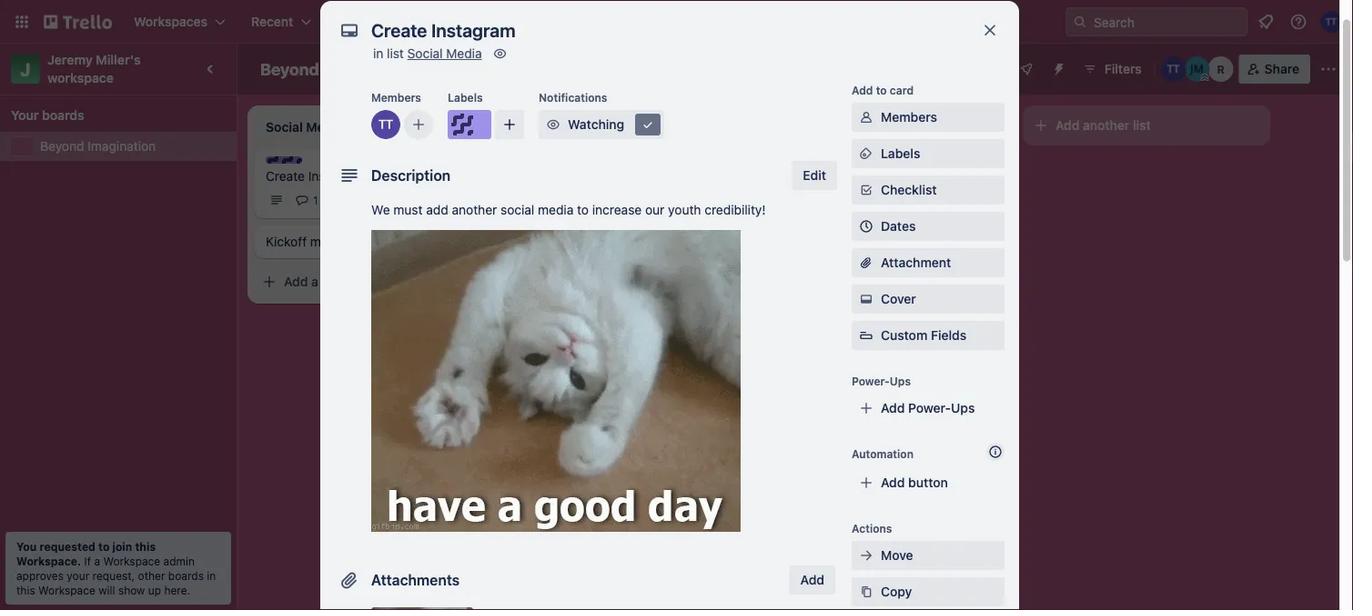 Task type: locate. For each thing, give the bounding box(es) containing it.
up
[[148, 584, 161, 597]]

0 horizontal spatial ups
[[890, 375, 911, 388]]

0 vertical spatial another
[[1083, 118, 1130, 133]]

social
[[407, 46, 443, 61]]

boards right your
[[42, 108, 84, 123]]

terry turtle (terryturtle) image left r
[[1161, 56, 1187, 82]]

2 vertical spatial create from template… image
[[466, 275, 481, 289]]

add members to card image
[[411, 116, 426, 134]]

1 vertical spatial this
[[16, 584, 35, 597]]

add a card for the leftmost create from template… image
[[284, 274, 349, 289]]

list inside "button"
[[1133, 118, 1151, 133]]

list
[[387, 46, 404, 61], [1133, 118, 1151, 133]]

2 vertical spatial add a card
[[284, 274, 349, 289]]

members
[[371, 91, 421, 104], [881, 110, 937, 125]]

card right media
[[580, 209, 607, 224]]

dates button
[[852, 213, 1005, 242]]

sm image inside cover link
[[857, 291, 876, 309]]

edit
[[803, 168, 826, 183]]

admin
[[163, 555, 195, 568]]

2 horizontal spatial add a card
[[801, 165, 866, 180]]

our
[[645, 203, 665, 218]]

4 sm image from the top
[[857, 584, 876, 602]]

1 vertical spatial another
[[452, 203, 497, 218]]

star or unstar board image
[[435, 62, 450, 76]]

terry turtle (terryturtle) image right add
[[459, 189, 481, 211]]

0 vertical spatial labels
[[448, 91, 483, 104]]

0 horizontal spatial terry turtle (terryturtle) image
[[459, 189, 481, 211]]

1 horizontal spatial beyond
[[260, 59, 319, 79]]

0 notifications image
[[1255, 11, 1277, 33]]

1 vertical spatial add a card
[[542, 209, 607, 224]]

0 horizontal spatial to
[[98, 541, 110, 553]]

card up members link
[[890, 84, 914, 97]]

labels
[[448, 91, 483, 104], [881, 147, 921, 162]]

2 horizontal spatial add a card button
[[772, 158, 976, 188]]

color: purple, title: none image
[[448, 111, 492, 140], [266, 157, 302, 164]]

0 horizontal spatial add a card
[[284, 274, 349, 289]]

card
[[890, 84, 914, 97], [839, 165, 866, 180], [580, 209, 607, 224], [322, 274, 349, 289]]

sm image right edit button
[[857, 145, 876, 163]]

1 horizontal spatial beyond imagination
[[260, 59, 415, 79]]

sm image for watching
[[544, 116, 563, 134]]

add button button
[[852, 469, 1005, 498]]

your boards with 1 items element
[[11, 105, 217, 127]]

imagination inside board name "text box"
[[323, 59, 415, 79]]

0 horizontal spatial in
[[207, 570, 216, 583]]

sm image inside the checklist link
[[857, 182, 876, 200]]

sm image
[[491, 45, 509, 63], [544, 116, 563, 134], [639, 116, 657, 134], [857, 145, 876, 163], [857, 291, 876, 309]]

primary element
[[0, 0, 1353, 44]]

list left social
[[387, 46, 404, 61]]

in
[[373, 46, 383, 61], [207, 570, 216, 583]]

terry turtle (terryturtle) image left add members to card icon
[[371, 111, 400, 140]]

0 vertical spatial boards
[[42, 108, 84, 123]]

ups inside 'link'
[[951, 401, 975, 416]]

sm image inside the labels link
[[857, 145, 876, 163]]

0 vertical spatial power-
[[852, 375, 890, 388]]

1 horizontal spatial add a card button
[[513, 202, 717, 231]]

card for the leftmost create from template… image
[[322, 274, 349, 289]]

approves
[[16, 570, 64, 583]]

sm image down the add to card
[[857, 109, 876, 127]]

3 sm image from the top
[[857, 547, 876, 566]]

0 vertical spatial this
[[135, 541, 156, 553]]

2 sm image from the top
[[857, 182, 876, 200]]

add a card for middle create from template… image
[[542, 209, 607, 224]]

0 vertical spatial beyond
[[260, 59, 319, 79]]

2 horizontal spatial create from template… image
[[983, 166, 998, 180]]

color: purple, title: none image up create
[[266, 157, 302, 164]]

copy link
[[852, 578, 1005, 608]]

0 vertical spatial beyond imagination
[[260, 59, 415, 79]]

1 horizontal spatial to
[[577, 203, 589, 218]]

0 vertical spatial add a card button
[[772, 158, 976, 188]]

you
[[16, 541, 37, 553]]

labels up checklist
[[881, 147, 921, 162]]

workspace down your
[[38, 584, 95, 597]]

2 vertical spatial add a card button
[[255, 268, 459, 297]]

show
[[118, 584, 145, 597]]

another
[[1083, 118, 1130, 133], [452, 203, 497, 218]]

members inside members link
[[881, 110, 937, 125]]

add another list button
[[1023, 106, 1271, 146]]

0 horizontal spatial create from template… image
[[466, 275, 481, 289]]

beyond imagination link
[[40, 137, 226, 156]]

in right other
[[207, 570, 216, 583]]

1 horizontal spatial workspace
[[103, 555, 160, 568]]

0 vertical spatial in
[[373, 46, 383, 61]]

1 vertical spatial members
[[881, 110, 937, 125]]

1 sm image from the top
[[857, 109, 876, 127]]

card right edit
[[839, 165, 866, 180]]

1 vertical spatial add a card button
[[513, 202, 717, 231]]

to left join
[[98, 541, 110, 553]]

add button
[[790, 567, 836, 596]]

button
[[908, 476, 948, 491]]

attachment
[[881, 256, 951, 271]]

labels link
[[852, 140, 1005, 169]]

rubyanndersson (rubyanndersson) image
[[1208, 56, 1234, 82]]

0 horizontal spatial add a card button
[[255, 268, 459, 297]]

a right if
[[94, 555, 100, 568]]

boards down admin
[[168, 570, 204, 583]]

open information menu image
[[1290, 13, 1308, 31]]

attachment button
[[852, 249, 1005, 278]]

0 vertical spatial ups
[[890, 375, 911, 388]]

workspace down join
[[103, 555, 160, 568]]

0 horizontal spatial this
[[16, 584, 35, 597]]

beyond imagination
[[260, 59, 415, 79], [40, 139, 156, 154]]

0 horizontal spatial beyond imagination
[[40, 139, 156, 154]]

search image
[[1073, 15, 1088, 29]]

1 horizontal spatial ups
[[951, 401, 975, 416]]

0 horizontal spatial members
[[371, 91, 421, 104]]

sm image left checklist
[[857, 182, 876, 200]]

boards inside if a workspace admin approves your request, other boards in this workspace will show up here.
[[168, 570, 204, 583]]

other
[[138, 570, 165, 583]]

sm image inside copy link
[[857, 584, 876, 602]]

a down "kickoff meeting"
[[311, 274, 318, 289]]

add power-ups
[[881, 401, 975, 416]]

imagination left star or unstar board icon
[[323, 59, 415, 79]]

1 vertical spatial terry turtle (terryturtle) image
[[371, 111, 400, 140]]

sm image for members
[[857, 109, 876, 127]]

1 horizontal spatial members
[[881, 110, 937, 125]]

1 vertical spatial power-
[[908, 401, 951, 416]]

to
[[876, 84, 887, 97], [577, 203, 589, 218], [98, 541, 110, 553]]

meeting
[[310, 234, 358, 249]]

create from template… image
[[983, 166, 998, 180], [725, 209, 739, 224], [466, 275, 481, 289]]

add
[[852, 84, 873, 97], [1056, 118, 1080, 133], [801, 165, 825, 180], [542, 209, 567, 224], [284, 274, 308, 289], [881, 401, 905, 416], [881, 476, 905, 491], [801, 573, 825, 588]]

1 horizontal spatial list
[[1133, 118, 1151, 133]]

social
[[501, 203, 535, 218]]

1 vertical spatial boards
[[168, 570, 204, 583]]

ups up add power-ups
[[890, 375, 911, 388]]

sm image left the copy
[[857, 584, 876, 602]]

1 horizontal spatial color: purple, title: none image
[[448, 111, 492, 140]]

a
[[828, 165, 835, 180], [570, 209, 577, 224], [311, 274, 318, 289], [94, 555, 100, 568]]

1 horizontal spatial another
[[1083, 118, 1130, 133]]

0 vertical spatial imagination
[[323, 59, 415, 79]]

another down filters button in the top of the page
[[1083, 118, 1130, 133]]

1 vertical spatial to
[[577, 203, 589, 218]]

0 horizontal spatial power-
[[852, 375, 890, 388]]

dates
[[881, 219, 916, 234]]

0 vertical spatial workspace
[[103, 555, 160, 568]]

to right media
[[577, 203, 589, 218]]

1 horizontal spatial labels
[[881, 147, 921, 162]]

sm image inside members link
[[857, 109, 876, 127]]

1 horizontal spatial power-
[[908, 401, 951, 416]]

a left increase
[[570, 209, 577, 224]]

this inside you requested to join this workspace.
[[135, 541, 156, 553]]

attachments
[[371, 573, 460, 590]]

power- down custom on the bottom of page
[[852, 375, 890, 388]]

sm image for labels
[[857, 145, 876, 163]]

1 vertical spatial beyond
[[40, 139, 84, 154]]

0 horizontal spatial list
[[387, 46, 404, 61]]

1 vertical spatial workspace
[[38, 584, 95, 597]]

a right edit
[[828, 165, 835, 180]]

description
[[371, 167, 451, 185]]

1 horizontal spatial boards
[[168, 570, 204, 583]]

another right add
[[452, 203, 497, 218]]

terry turtle (terryturtle) image right open information menu icon
[[1321, 11, 1343, 33]]

join
[[112, 541, 132, 553]]

workspace
[[103, 555, 160, 568], [38, 584, 95, 597]]

0 horizontal spatial color: purple, title: none image
[[266, 157, 302, 164]]

members up add members to card icon
[[371, 91, 421, 104]]

checklist link
[[852, 176, 1005, 205]]

add a card button
[[772, 158, 976, 188], [513, 202, 717, 231], [255, 268, 459, 297]]

labels down workspace visible icon
[[448, 91, 483, 104]]

terry turtle (terryturtle) image
[[1161, 56, 1187, 82], [459, 189, 481, 211]]

beyond
[[260, 59, 319, 79], [40, 139, 84, 154]]

2 vertical spatial to
[[98, 541, 110, 553]]

0 horizontal spatial labels
[[448, 91, 483, 104]]

sm image for copy
[[857, 584, 876, 602]]

1 vertical spatial terry turtle (terryturtle) image
[[459, 189, 481, 211]]

1 vertical spatial in
[[207, 570, 216, 583]]

this down approves
[[16, 584, 35, 597]]

add button
[[881, 476, 948, 491]]

list down filters
[[1133, 118, 1151, 133]]

this
[[135, 541, 156, 553], [16, 584, 35, 597]]

None text field
[[362, 14, 963, 47]]

1 vertical spatial ups
[[951, 401, 975, 416]]

2 horizontal spatial to
[[876, 84, 887, 97]]

1 vertical spatial create from template… image
[[725, 209, 739, 224]]

0 horizontal spatial workspace
[[38, 584, 95, 597]]

add a card button for create from template… image to the top
[[772, 158, 976, 188]]

add to card
[[852, 84, 914, 97]]

sm image left 'cover'
[[857, 291, 876, 309]]

card down 'meeting' at the left of page
[[322, 274, 349, 289]]

1 horizontal spatial imagination
[[323, 59, 415, 79]]

1 horizontal spatial this
[[135, 541, 156, 553]]

sm image down notifications
[[544, 116, 563, 134]]

power- down power-ups
[[908, 401, 951, 416]]

color: purple, title: none image right add members to card icon
[[448, 111, 492, 140]]

add power-ups link
[[852, 395, 1005, 424]]

0 vertical spatial terry turtle (terryturtle) image
[[1161, 56, 1187, 82]]

1 horizontal spatial terry turtle (terryturtle) image
[[1321, 11, 1343, 33]]

ups
[[890, 375, 911, 388], [951, 401, 975, 416]]

members down the add to card
[[881, 110, 937, 125]]

in left social
[[373, 46, 383, 61]]

0 vertical spatial list
[[387, 46, 404, 61]]

sm image
[[857, 109, 876, 127], [857, 182, 876, 200], [857, 547, 876, 566], [857, 584, 876, 602]]

jeremy miller (jeremymiller198) image
[[1185, 56, 1210, 82]]

members link
[[852, 103, 1005, 132]]

sm image inside the move link
[[857, 547, 876, 566]]

custom fields button
[[852, 327, 1005, 345]]

boards
[[42, 108, 84, 123], [168, 570, 204, 583]]

in inside if a workspace admin approves your request, other boards in this workspace will show up here.
[[207, 570, 216, 583]]

1 vertical spatial list
[[1133, 118, 1151, 133]]

add inside button
[[801, 573, 825, 588]]

sm image for checklist
[[857, 182, 876, 200]]

1 horizontal spatial add a card
[[542, 209, 607, 224]]

1 vertical spatial imagination
[[88, 139, 156, 154]]

0 vertical spatial to
[[876, 84, 887, 97]]

1 vertical spatial beyond imagination
[[40, 139, 156, 154]]

add inside 'link'
[[881, 401, 905, 416]]

1 horizontal spatial create from template… image
[[725, 209, 739, 224]]

create instagram link
[[266, 167, 477, 186]]

this right join
[[135, 541, 156, 553]]

to up members link
[[876, 84, 887, 97]]

terry turtle (terryturtle) image
[[1321, 11, 1343, 33], [371, 111, 400, 140]]

add a card
[[801, 165, 866, 180], [542, 209, 607, 224], [284, 274, 349, 289]]

imagination down your boards with 1 items element in the top of the page
[[88, 139, 156, 154]]

ups down fields
[[951, 401, 975, 416]]

1 horizontal spatial in
[[373, 46, 383, 61]]

0 horizontal spatial another
[[452, 203, 497, 218]]

sm image down actions
[[857, 547, 876, 566]]

0 vertical spatial add a card
[[801, 165, 866, 180]]

kickoff meeting
[[266, 234, 358, 249]]

notifications
[[539, 91, 608, 104]]

move link
[[852, 542, 1005, 571]]

automation
[[852, 448, 914, 461]]

imagination
[[323, 59, 415, 79], [88, 139, 156, 154]]

kickoff meeting link
[[266, 233, 477, 251]]



Task type: describe. For each thing, give the bounding box(es) containing it.
here.
[[164, 584, 190, 597]]

your
[[67, 570, 89, 583]]

0 vertical spatial terry turtle (terryturtle) image
[[1321, 11, 1343, 33]]

kickoff
[[266, 234, 307, 249]]

watching button
[[539, 111, 664, 140]]

back to home image
[[44, 7, 112, 36]]

sm image right workspace visible icon
[[491, 45, 509, 63]]

power ups image
[[1019, 62, 1034, 76]]

add a card for create from template… image to the top
[[801, 165, 866, 180]]

add another list
[[1056, 118, 1151, 133]]

we
[[371, 203, 390, 218]]

power-ups
[[852, 375, 911, 388]]

have\_a\_good\_day.gif image
[[371, 231, 741, 533]]

credibility!
[[705, 203, 766, 218]]

add inside "button"
[[1056, 118, 1080, 133]]

if
[[84, 555, 91, 568]]

checklist
[[881, 183, 937, 198]]

r
[[1217, 63, 1225, 76]]

1 vertical spatial color: purple, title: none image
[[266, 157, 302, 164]]

beyond inside board name "text box"
[[260, 59, 319, 79]]

edit button
[[792, 162, 837, 191]]

actions
[[852, 523, 892, 536]]

jeremy
[[47, 52, 93, 67]]

automation image
[[1045, 55, 1070, 80]]

custom fields
[[881, 329, 967, 344]]

requested
[[40, 541, 96, 553]]

sm image right watching
[[639, 116, 657, 134]]

custom
[[881, 329, 928, 344]]

0 horizontal spatial beyond
[[40, 139, 84, 154]]

media
[[538, 203, 574, 218]]

workspace visible image
[[468, 62, 483, 76]]

will
[[98, 584, 115, 597]]

sm image for cover
[[857, 291, 876, 309]]

workspace
[[47, 71, 114, 86]]

r button
[[1208, 56, 1234, 82]]

in list social media
[[373, 46, 482, 61]]

card for create from template… image to the top
[[839, 165, 866, 180]]

0 vertical spatial members
[[371, 91, 421, 104]]

filters button
[[1077, 55, 1147, 84]]

a for the leftmost create from template… image
[[311, 274, 318, 289]]

0 vertical spatial create from template… image
[[983, 166, 998, 180]]

Board name text field
[[251, 55, 425, 84]]

add a card button for middle create from template… image
[[513, 202, 717, 231]]

a inside if a workspace admin approves your request, other boards in this workspace will show up here.
[[94, 555, 100, 568]]

Search field
[[1088, 8, 1247, 35]]

your boards
[[11, 108, 84, 123]]

social media link
[[407, 46, 482, 61]]

board image
[[505, 61, 519, 76]]

if a workspace admin approves your request, other boards in this workspace will show up here.
[[16, 555, 216, 597]]

a for create from template… image to the top
[[828, 165, 835, 180]]

must
[[394, 203, 423, 218]]

share button
[[1239, 55, 1311, 84]]

a for middle create from template… image
[[570, 209, 577, 224]]

copy
[[881, 585, 912, 600]]

jeremy miller's workspace
[[47, 52, 144, 86]]

youth
[[668, 203, 701, 218]]

request,
[[92, 570, 135, 583]]

you requested to join this workspace.
[[16, 541, 156, 568]]

1
[[313, 194, 318, 207]]

cover link
[[852, 285, 1005, 314]]

add a card button for the leftmost create from template… image
[[255, 268, 459, 297]]

0 vertical spatial color: purple, title: none image
[[448, 111, 492, 140]]

0 horizontal spatial imagination
[[88, 139, 156, 154]]

move
[[881, 549, 913, 564]]

power- inside add power-ups 'link'
[[908, 401, 951, 416]]

sm image for move
[[857, 547, 876, 566]]

j
[[20, 58, 31, 80]]

add inside button
[[881, 476, 905, 491]]

watching
[[568, 117, 625, 132]]

another inside "button"
[[1083, 118, 1130, 133]]

create instagram
[[266, 169, 367, 184]]

cover
[[881, 292, 916, 307]]

show menu image
[[1320, 60, 1338, 78]]

create
[[266, 169, 305, 184]]

1 horizontal spatial terry turtle (terryturtle) image
[[1161, 56, 1187, 82]]

add
[[426, 203, 448, 218]]

share
[[1265, 61, 1300, 76]]

to inside you requested to join this workspace.
[[98, 541, 110, 553]]

miller's
[[96, 52, 141, 67]]

your
[[11, 108, 39, 123]]

media
[[446, 46, 482, 61]]

we must add another social media to increase our youth credibility!
[[371, 203, 766, 218]]

increase
[[592, 203, 642, 218]]

0 horizontal spatial boards
[[42, 108, 84, 123]]

workspace.
[[16, 555, 81, 568]]

this inside if a workspace admin approves your request, other boards in this workspace will show up here.
[[16, 584, 35, 597]]

instagram
[[308, 169, 367, 184]]

card for middle create from template… image
[[580, 209, 607, 224]]

beyond imagination inside board name "text box"
[[260, 59, 415, 79]]

0 horizontal spatial terry turtle (terryturtle) image
[[371, 111, 400, 140]]

fields
[[931, 329, 967, 344]]

1 vertical spatial labels
[[881, 147, 921, 162]]

filters
[[1105, 61, 1142, 76]]



Task type: vqa. For each thing, say whether or not it's contained in the screenshot.
Templates dropdown button
no



